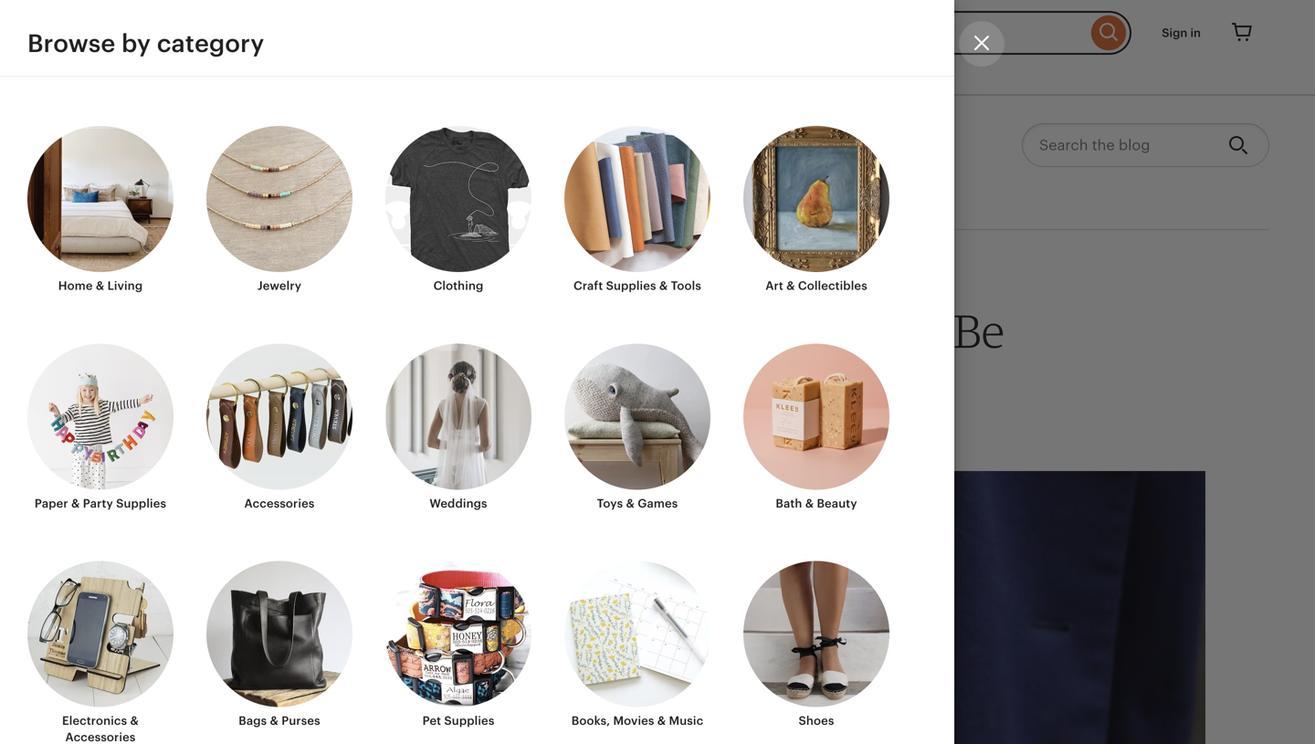 Task type: locate. For each thing, give the bounding box(es) containing it.
your
[[498, 352, 589, 407]]

supplies
[[606, 279, 656, 293], [116, 497, 166, 510], [444, 714, 494, 728]]

& inside home & living link
[[96, 279, 104, 293]]

& for bags & purses
[[270, 714, 279, 728]]

supplies right party
[[116, 497, 166, 510]]

accessories
[[244, 497, 315, 510], [65, 731, 136, 744]]

tools
[[671, 279, 701, 293]]

1 vertical spatial accessories
[[65, 731, 136, 744]]

& inside toys & games link
[[626, 497, 635, 510]]

&
[[96, 279, 104, 293], [659, 279, 668, 293], [787, 279, 795, 293], [71, 497, 80, 510], [626, 497, 635, 510], [805, 497, 814, 510], [130, 714, 139, 728], [270, 714, 279, 728], [657, 714, 666, 728]]

bath & beauty link
[[743, 344, 890, 512]]

craft supplies & tools link
[[564, 126, 711, 294]]

bags & purses link
[[206, 561, 353, 729]]

home & living
[[58, 279, 143, 293]]

paper & party supplies link
[[27, 344, 174, 512]]

& right art
[[787, 279, 795, 293]]

'90s-
[[396, 303, 491, 358]]

0 vertical spatial supplies
[[606, 279, 656, 293]]

& right bags
[[270, 714, 279, 728]]

& for paper & party supplies
[[71, 497, 80, 510]]

& inside 'books, movies & music' link
[[657, 714, 666, 728]]

& inside paper & party supplies link
[[71, 497, 80, 510]]

& left tools at the right of the page
[[659, 279, 668, 293]]

collectibles
[[798, 279, 867, 293]]

& left music
[[657, 714, 666, 728]]

& inside craft supplies & tools link
[[659, 279, 668, 293]]

& inside "bath & beauty" link
[[805, 497, 814, 510]]

shoes link
[[743, 561, 890, 729]]

& inside bags & purses link
[[270, 714, 279, 728]]

the '90s-inspired barrel bag will be your new bestie
[[311, 303, 1004, 407]]

books, movies & music
[[572, 714, 703, 728]]

& right bath
[[805, 497, 814, 510]]

1 horizontal spatial supplies
[[444, 714, 494, 728]]

art & collectibles link
[[743, 126, 890, 294]]

None search field
[[239, 11, 1132, 55]]

& right electronics
[[130, 714, 139, 728]]

by
[[122, 29, 151, 58]]

& left party
[[71, 497, 80, 510]]

inspiration
[[175, 195, 250, 211]]

0 vertical spatial accessories
[[244, 497, 315, 510]]

explore ideas and inspiration for creative living
[[46, 195, 378, 211]]

music
[[669, 714, 703, 728]]

movies
[[613, 714, 654, 728]]

accessories inside electronics & accessories
[[65, 731, 136, 744]]

electronics & accessories
[[62, 714, 139, 744]]

bath & beauty
[[776, 497, 857, 510]]

& right "toys"
[[626, 497, 635, 510]]

& right home
[[96, 279, 104, 293]]

jewelry
[[257, 279, 301, 293]]

2 horizontal spatial supplies
[[606, 279, 656, 293]]

accessories link
[[206, 344, 353, 512]]

& for art & collectibles
[[787, 279, 795, 293]]

supplies right pet
[[444, 714, 494, 728]]

2 vertical spatial supplies
[[444, 714, 494, 728]]

toys & games
[[597, 497, 678, 510]]

paper
[[35, 497, 68, 510]]

1 vertical spatial supplies
[[116, 497, 166, 510]]

menu bar
[[18, 55, 1297, 96]]

pet
[[422, 714, 441, 728]]

craft
[[574, 279, 603, 293]]

banner
[[18, 0, 1297, 55]]

& inside the 'art & collectibles' link
[[787, 279, 795, 293]]

craft supplies & tools
[[574, 279, 701, 293]]

& inside electronics & accessories
[[130, 714, 139, 728]]

0 horizontal spatial accessories
[[65, 731, 136, 744]]

supplies right 'craft'
[[606, 279, 656, 293]]

& for home & living
[[96, 279, 104, 293]]



Task type: describe. For each thing, give the bounding box(es) containing it.
inspired
[[491, 303, 652, 358]]

be
[[953, 303, 1004, 358]]

toys
[[597, 497, 623, 510]]

& for bath & beauty
[[805, 497, 814, 510]]

1 horizontal spatial accessories
[[244, 497, 315, 510]]

pet supplies
[[422, 714, 494, 728]]

electronics & accessories link
[[27, 561, 174, 744]]

home
[[58, 279, 93, 293]]

category
[[157, 29, 264, 58]]

home & living link
[[27, 126, 174, 294]]

weddings link
[[385, 344, 532, 512]]

weddings
[[430, 497, 487, 510]]

0 horizontal spatial supplies
[[116, 497, 166, 510]]

will
[[867, 303, 944, 358]]

browse by category
[[27, 29, 264, 58]]

toys & games link
[[564, 344, 711, 512]]

style link
[[636, 421, 679, 443]]

peek overlay dialog
[[0, 0, 1315, 744]]

pet supplies link
[[385, 561, 532, 729]]

ideas
[[103, 195, 141, 211]]

new
[[598, 352, 689, 407]]

& for toys & games
[[626, 497, 635, 510]]

electronics
[[62, 714, 127, 728]]

living
[[107, 279, 143, 293]]

supplies for craft
[[606, 279, 656, 293]]

bags
[[239, 714, 267, 728]]

jewelry link
[[206, 126, 353, 294]]

clothing
[[433, 279, 484, 293]]

art
[[766, 279, 784, 293]]

bags & purses
[[239, 714, 320, 728]]

the
[[311, 303, 387, 358]]

bath
[[776, 497, 802, 510]]

explore
[[46, 195, 100, 211]]

supplies for pet
[[444, 714, 494, 728]]

clothing link
[[385, 126, 532, 294]]

games
[[638, 497, 678, 510]]

purses
[[282, 714, 320, 728]]

& for electronics & accessories
[[130, 714, 139, 728]]

barrel
[[661, 303, 777, 358]]

style
[[643, 425, 672, 439]]

beauty
[[817, 497, 857, 510]]

for
[[254, 195, 274, 211]]

and
[[145, 195, 171, 211]]

bestie
[[698, 352, 817, 407]]

living
[[339, 195, 378, 211]]

books,
[[572, 714, 610, 728]]

bag
[[786, 303, 858, 358]]

browse
[[27, 29, 115, 58]]

Search the blog text field
[[1022, 123, 1214, 167]]

party
[[83, 497, 113, 510]]

art & collectibles
[[766, 279, 867, 293]]

creative
[[278, 195, 335, 211]]

books, movies & music link
[[564, 561, 711, 729]]

shoes
[[799, 714, 834, 728]]

paper & party supplies
[[35, 497, 166, 510]]



Task type: vqa. For each thing, say whether or not it's contained in the screenshot.
Dec
no



